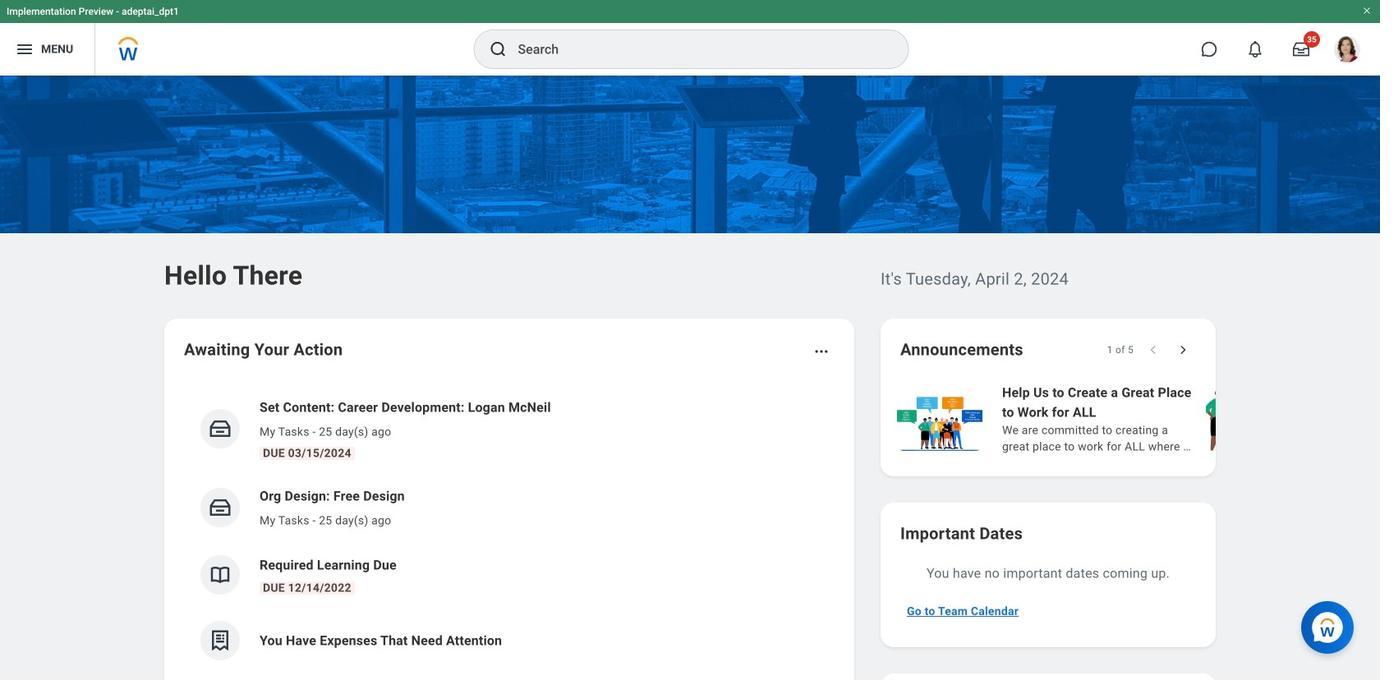 Task type: vqa. For each thing, say whether or not it's contained in the screenshot.
Skill in the Skill interests will identify suggested opportunities for you to help grow your career. Suggestions are based on job interests.
no



Task type: locate. For each thing, give the bounding box(es) containing it.
main content
[[0, 76, 1380, 680]]

inbox image
[[208, 417, 233, 441], [208, 495, 233, 520]]

related actions image
[[813, 343, 830, 360]]

1 horizontal spatial list
[[894, 381, 1380, 457]]

0 vertical spatial inbox image
[[208, 417, 233, 441]]

0 horizontal spatial list
[[184, 385, 835, 674]]

1 vertical spatial inbox image
[[208, 495, 233, 520]]

dashboard expenses image
[[208, 629, 233, 653]]

status
[[1107, 343, 1134, 357]]

chevron left small image
[[1145, 342, 1162, 358]]

profile logan mcneil image
[[1334, 36, 1361, 66]]

close environment banner image
[[1362, 6, 1372, 16]]

list
[[894, 381, 1380, 457], [184, 385, 835, 674]]

chevron right small image
[[1175, 342, 1191, 358]]

banner
[[0, 0, 1380, 76]]

notifications large image
[[1247, 41, 1264, 58]]



Task type: describe. For each thing, give the bounding box(es) containing it.
inbox large image
[[1293, 41, 1310, 58]]

justify image
[[15, 39, 35, 59]]

book open image
[[208, 563, 233, 587]]

search image
[[488, 39, 508, 59]]

2 inbox image from the top
[[208, 495, 233, 520]]

1 inbox image from the top
[[208, 417, 233, 441]]

Search Workday  search field
[[518, 31, 875, 67]]



